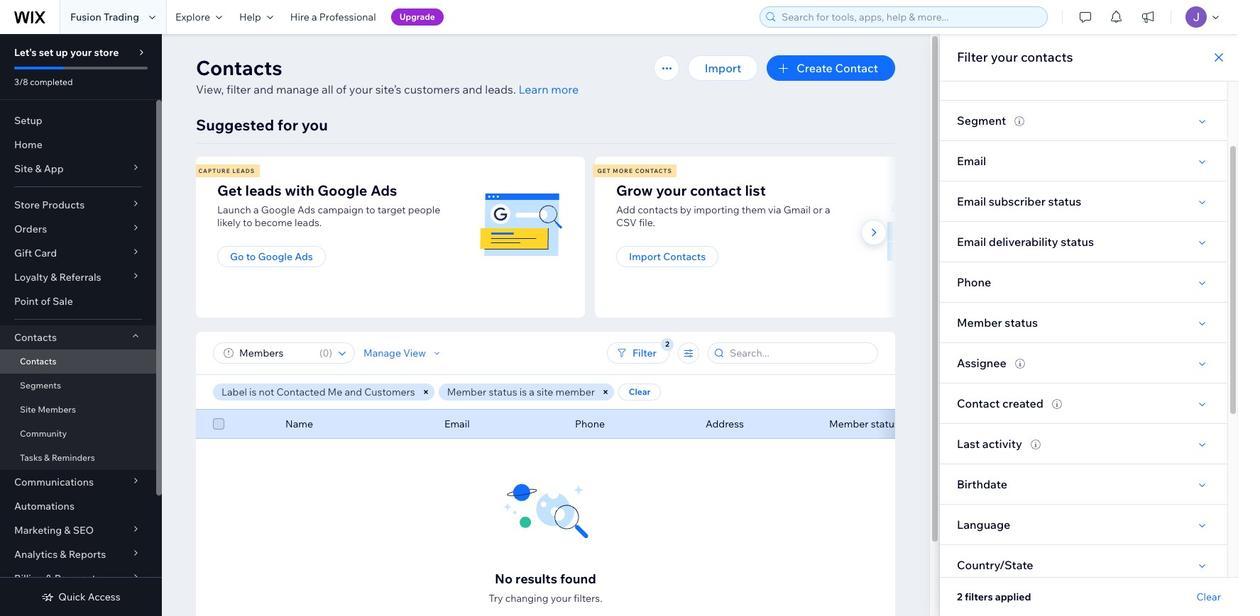 Task type: vqa. For each thing, say whether or not it's contained in the screenshot.
Free plan Free at the bottom of page
no



Task type: describe. For each thing, give the bounding box(es) containing it.
seo
[[73, 525, 94, 537]]

created
[[1003, 397, 1044, 411]]

become
[[255, 217, 292, 229]]

your inside grow your contact list add contacts by importing them via gmail or a csv file.
[[656, 182, 687, 200]]

communications button
[[0, 471, 156, 495]]

referrals
[[59, 271, 101, 284]]

payments
[[54, 573, 101, 586]]

& for analytics
[[60, 549, 66, 562]]

get
[[217, 182, 242, 200]]

)
[[329, 347, 332, 360]]

import for import
[[705, 61, 741, 75]]

or
[[813, 204, 823, 217]]

filter for filter your contacts
[[957, 49, 988, 65]]

home
[[14, 138, 42, 151]]

access
[[88, 591, 120, 604]]

by
[[680, 204, 692, 217]]

0 horizontal spatial and
[[254, 82, 274, 97]]

create
[[797, 61, 833, 75]]

store products button
[[0, 193, 156, 217]]

google inside button
[[258, 251, 293, 263]]

0 vertical spatial google
[[318, 182, 367, 200]]

filter for filter
[[633, 347, 657, 360]]

contact
[[690, 182, 742, 200]]

of inside sidebar element
[[41, 295, 50, 308]]

hire a professional link
[[282, 0, 385, 34]]

0 horizontal spatial clear
[[629, 387, 651, 398]]

with
[[285, 182, 314, 200]]

2
[[957, 591, 963, 604]]

launch
[[217, 204, 251, 217]]

activity
[[983, 437, 1022, 452]]

your inside "no results found try changing your filters."
[[551, 593, 571, 606]]

segments
[[20, 381, 61, 391]]

applied
[[995, 591, 1031, 604]]

2 filters applied
[[957, 591, 1031, 604]]

0 horizontal spatial member status
[[829, 418, 899, 431]]

trading
[[104, 11, 139, 23]]

orders button
[[0, 217, 156, 241]]

go
[[230, 251, 244, 263]]

me
[[328, 386, 342, 399]]

suggested
[[196, 116, 274, 134]]

community link
[[0, 422, 156, 447]]

upgrade
[[399, 11, 435, 22]]

likely
[[217, 217, 241, 229]]

site for site & app
[[14, 163, 33, 175]]

try
[[489, 593, 503, 606]]

contacts inside 'dropdown button'
[[14, 332, 57, 344]]

& for marketing
[[64, 525, 71, 537]]

name
[[285, 418, 313, 431]]

quick access button
[[41, 591, 120, 604]]

card
[[34, 247, 57, 260]]

automations
[[14, 501, 74, 513]]

people
[[408, 204, 440, 217]]

customers
[[404, 82, 460, 97]]

last activity
[[957, 437, 1022, 452]]

site members link
[[0, 398, 156, 422]]

1 horizontal spatial and
[[345, 386, 362, 399]]

communications
[[14, 476, 94, 489]]

quick access
[[58, 591, 120, 604]]

subscriber
[[989, 195, 1046, 209]]

upgrade button
[[391, 9, 444, 26]]

hire
[[290, 11, 309, 23]]

to inside button
[[246, 251, 256, 263]]

tasks & reminders link
[[0, 447, 156, 471]]

point
[[14, 295, 39, 308]]

2 is from the left
[[520, 386, 527, 399]]

email subscriber status
[[957, 195, 1081, 209]]

go to google ads
[[230, 251, 313, 263]]

1 vertical spatial member
[[447, 386, 487, 399]]

a inside "get leads with google ads launch a google ads campaign to target people likely to become leads."
[[253, 204, 259, 217]]

contacts link
[[0, 350, 156, 374]]

1 vertical spatial google
[[261, 204, 295, 217]]

to right likely
[[243, 217, 252, 229]]

contacts button
[[0, 326, 156, 350]]

loyalty & referrals button
[[0, 266, 156, 290]]

file.
[[639, 217, 655, 229]]

gmail
[[784, 204, 811, 217]]

no
[[495, 572, 513, 588]]

hire a professional
[[290, 11, 376, 23]]

completed
[[30, 77, 73, 87]]

& for loyalty
[[51, 271, 57, 284]]

site's
[[375, 82, 401, 97]]

2 horizontal spatial member
[[957, 316, 1002, 330]]

1 horizontal spatial contact
[[957, 397, 1000, 411]]

billing & payments button
[[0, 567, 156, 591]]

1 is from the left
[[249, 386, 257, 399]]

your inside sidebar element
[[70, 46, 92, 59]]

3/8
[[14, 77, 28, 87]]

& for tasks
[[44, 453, 50, 464]]

leads. inside contacts view, filter and manage all of your site's customers and leads. learn more
[[485, 82, 516, 97]]

ads inside button
[[295, 251, 313, 263]]

get
[[597, 168, 611, 175]]

contacts
[[635, 168, 672, 175]]

0 horizontal spatial phone
[[575, 418, 605, 431]]

up
[[56, 46, 68, 59]]

gift card button
[[0, 241, 156, 266]]

3/8 completed
[[14, 77, 73, 87]]

explore
[[175, 11, 210, 23]]

store
[[14, 199, 40, 212]]

members
[[38, 405, 76, 415]]

filters
[[965, 591, 993, 604]]

0 vertical spatial contacts
[[1021, 49, 1073, 65]]

filter your contacts
[[957, 49, 1073, 65]]

deliverability
[[989, 235, 1058, 249]]

manage view
[[364, 347, 426, 360]]

reminders
[[52, 453, 95, 464]]

0 vertical spatial ads
[[371, 182, 397, 200]]

create contact
[[797, 61, 878, 75]]

community
[[20, 429, 67, 439]]

results
[[516, 572, 557, 588]]

import for import contacts
[[629, 251, 661, 263]]

site & app
[[14, 163, 64, 175]]

a inside grow your contact list add contacts by importing them via gmail or a csv file.
[[825, 204, 830, 217]]



Task type: locate. For each thing, give the bounding box(es) containing it.
point of sale
[[14, 295, 73, 308]]

2 vertical spatial ads
[[295, 251, 313, 263]]

1 vertical spatial clear button
[[1197, 591, 1221, 604]]

analytics & reports
[[14, 549, 106, 562]]

0 horizontal spatial filter
[[633, 347, 657, 360]]

csv
[[616, 217, 637, 229]]

label is not contacted me and customers
[[222, 386, 415, 399]]

list
[[745, 182, 766, 200]]

0 horizontal spatial member
[[447, 386, 487, 399]]

& inside 'dropdown button'
[[51, 271, 57, 284]]

clear button
[[618, 384, 661, 401], [1197, 591, 1221, 604]]

import contacts
[[629, 251, 706, 263]]

you
[[302, 116, 328, 134]]

1 horizontal spatial member
[[829, 418, 869, 431]]

1 vertical spatial of
[[41, 295, 50, 308]]

leads. left learn
[[485, 82, 516, 97]]

site for site members
[[20, 405, 36, 415]]

1 horizontal spatial clear button
[[1197, 591, 1221, 604]]

contacts view, filter and manage all of your site's customers and leads. learn more
[[196, 55, 579, 97]]

1 vertical spatial contact
[[957, 397, 1000, 411]]

your right up
[[70, 46, 92, 59]]

( 0 )
[[319, 347, 332, 360]]

& inside dropdown button
[[35, 163, 42, 175]]

of inside contacts view, filter and manage all of your site's customers and leads. learn more
[[336, 82, 347, 97]]

&
[[35, 163, 42, 175], [51, 271, 57, 284], [44, 453, 50, 464], [64, 525, 71, 537], [60, 549, 66, 562], [46, 573, 52, 586]]

0 vertical spatial contact
[[835, 61, 878, 75]]

import
[[705, 61, 741, 75], [629, 251, 661, 263]]

contacts inside grow your contact list add contacts by importing them via gmail or a csv file.
[[638, 204, 678, 217]]

google down leads
[[261, 204, 295, 217]]

phone down deliverability
[[957, 275, 991, 290]]

contact created
[[957, 397, 1044, 411]]

contacts up filter at left
[[196, 55, 282, 80]]

Search for tools, apps, help & more... field
[[777, 7, 1043, 27]]

your left site's
[[349, 82, 373, 97]]

site
[[537, 386, 553, 399]]

changing
[[505, 593, 549, 606]]

fusion trading
[[70, 11, 139, 23]]

loyalty
[[14, 271, 48, 284]]

& inside 'popup button'
[[64, 525, 71, 537]]

& right the loyalty
[[51, 271, 57, 284]]

contact down assignee
[[957, 397, 1000, 411]]

0 vertical spatial clear
[[629, 387, 651, 398]]

site down segments
[[20, 405, 36, 415]]

leads.
[[485, 82, 516, 97], [295, 217, 322, 229]]

point of sale link
[[0, 290, 156, 314]]

site members
[[20, 405, 76, 415]]

1 vertical spatial clear
[[1197, 591, 1221, 604]]

leads
[[245, 182, 282, 200]]

site inside dropdown button
[[14, 163, 33, 175]]

0 horizontal spatial is
[[249, 386, 257, 399]]

& left reports
[[60, 549, 66, 562]]

1 horizontal spatial filter
[[957, 49, 988, 65]]

1 vertical spatial phone
[[575, 418, 605, 431]]

1 horizontal spatial phone
[[957, 275, 991, 290]]

your up segment
[[991, 49, 1018, 65]]

sidebar element
[[0, 34, 162, 617]]

contact
[[835, 61, 878, 75], [957, 397, 1000, 411]]

google up campaign
[[318, 182, 367, 200]]

1 vertical spatial site
[[20, 405, 36, 415]]

reports
[[69, 549, 106, 562]]

Unsaved view field
[[235, 344, 315, 364]]

1 horizontal spatial clear
[[1197, 591, 1221, 604]]

to left the target
[[366, 204, 375, 217]]

and right the customers
[[463, 82, 483, 97]]

1 vertical spatial filter
[[633, 347, 657, 360]]

importing
[[694, 204, 739, 217]]

to right the go
[[246, 251, 256, 263]]

list containing get leads with google ads
[[194, 157, 990, 318]]

contact right create
[[835, 61, 878, 75]]

status
[[1048, 195, 1081, 209], [1061, 235, 1094, 249], [1005, 316, 1038, 330], [489, 386, 517, 399], [871, 418, 899, 431]]

site down home
[[14, 163, 33, 175]]

& inside popup button
[[60, 549, 66, 562]]

store products
[[14, 199, 85, 212]]

2 vertical spatial google
[[258, 251, 293, 263]]

1 vertical spatial import
[[629, 251, 661, 263]]

assignee
[[957, 356, 1007, 371]]

grow
[[616, 182, 653, 200]]

analytics & reports button
[[0, 543, 156, 567]]

1 horizontal spatial of
[[336, 82, 347, 97]]

0 horizontal spatial leads.
[[295, 217, 322, 229]]

google
[[318, 182, 367, 200], [261, 204, 295, 217], [258, 251, 293, 263]]

and right filter at left
[[254, 82, 274, 97]]

ads up the target
[[371, 182, 397, 200]]

via
[[768, 204, 781, 217]]

contacts inside contacts view, filter and manage all of your site's customers and leads. learn more
[[196, 55, 282, 80]]

get leads with google ads launch a google ads campaign to target people likely to become leads.
[[217, 182, 440, 229]]

is left not in the bottom left of the page
[[249, 386, 257, 399]]

0 vertical spatial member status
[[957, 316, 1038, 330]]

contacts up segments
[[20, 356, 56, 367]]

marketing & seo button
[[0, 519, 156, 543]]

capture
[[198, 168, 230, 175]]

leads. down with
[[295, 217, 322, 229]]

google down become
[[258, 251, 293, 263]]

contacts down "by"
[[663, 251, 706, 263]]

& inside dropdown button
[[46, 573, 52, 586]]

1 horizontal spatial member status
[[957, 316, 1038, 330]]

professional
[[319, 11, 376, 23]]

your up "by"
[[656, 182, 687, 200]]

0 vertical spatial leads.
[[485, 82, 516, 97]]

& left app
[[35, 163, 42, 175]]

target
[[378, 204, 406, 217]]

1 vertical spatial leads.
[[295, 217, 322, 229]]

1 horizontal spatial contacts
[[1021, 49, 1073, 65]]

Search... field
[[726, 344, 873, 364]]

analytics
[[14, 549, 58, 562]]

0 horizontal spatial contacts
[[638, 204, 678, 217]]

contacts inside button
[[663, 251, 706, 263]]

filter inside button
[[633, 347, 657, 360]]

of right all
[[336, 82, 347, 97]]

a left site
[[529, 386, 535, 399]]

manage
[[276, 82, 319, 97]]

leads. inside "get leads with google ads launch a google ads campaign to target people likely to become leads."
[[295, 217, 322, 229]]

contacts down 'point of sale'
[[14, 332, 57, 344]]

not
[[259, 386, 274, 399]]

& left seo
[[64, 525, 71, 537]]

filter
[[957, 49, 988, 65], [633, 347, 657, 360]]

address
[[706, 418, 744, 431]]

all
[[322, 82, 333, 97]]

1 vertical spatial ads
[[297, 204, 315, 217]]

a right or
[[825, 204, 830, 217]]

phone down member
[[575, 418, 605, 431]]

member status is a site member
[[447, 386, 595, 399]]

1 vertical spatial member status
[[829, 418, 899, 431]]

fusion
[[70, 11, 101, 23]]

0 vertical spatial clear button
[[618, 384, 661, 401]]

products
[[42, 199, 85, 212]]

email deliverability status
[[957, 235, 1094, 249]]

0 vertical spatial filter
[[957, 49, 988, 65]]

contact inside button
[[835, 61, 878, 75]]

0 vertical spatial of
[[336, 82, 347, 97]]

of left the sale
[[41, 295, 50, 308]]

site & app button
[[0, 157, 156, 181]]

filter button
[[607, 343, 670, 364]]

import contacts button
[[616, 246, 719, 268]]

ads down "get leads with google ads launch a google ads campaign to target people likely to become leads."
[[295, 251, 313, 263]]

app
[[44, 163, 64, 175]]

and right the me at the bottom left of page
[[345, 386, 362, 399]]

setup link
[[0, 109, 156, 133]]

& for site
[[35, 163, 42, 175]]

member
[[556, 386, 595, 399]]

view,
[[196, 82, 224, 97]]

& for billing
[[46, 573, 52, 586]]

help button
[[231, 0, 282, 34]]

grow your contact list add contacts by importing them via gmail or a csv file.
[[616, 182, 830, 229]]

None checkbox
[[213, 416, 224, 433]]

& right "tasks" in the bottom left of the page
[[44, 453, 50, 464]]

is left site
[[520, 386, 527, 399]]

billing
[[14, 573, 43, 586]]

filters.
[[574, 593, 602, 606]]

0 vertical spatial phone
[[957, 275, 991, 290]]

marketing & seo
[[14, 525, 94, 537]]

ads down with
[[297, 204, 315, 217]]

1 horizontal spatial import
[[705, 61, 741, 75]]

0 vertical spatial member
[[957, 316, 1002, 330]]

& right billing
[[46, 573, 52, 586]]

birthdate
[[957, 478, 1007, 492]]

2 horizontal spatial and
[[463, 82, 483, 97]]

0 horizontal spatial contact
[[835, 61, 878, 75]]

your inside contacts view, filter and manage all of your site's customers and leads. learn more
[[349, 82, 373, 97]]

let's set up your store
[[14, 46, 119, 59]]

tasks & reminders
[[20, 453, 95, 464]]

a right 'hire'
[[312, 11, 317, 23]]

campaign
[[318, 204, 364, 217]]

0 horizontal spatial of
[[41, 295, 50, 308]]

quick
[[58, 591, 86, 604]]

of
[[336, 82, 347, 97], [41, 295, 50, 308]]

language
[[957, 518, 1011, 532]]

learn
[[519, 82, 549, 97]]

contacts
[[196, 55, 282, 80], [663, 251, 706, 263], [14, 332, 57, 344], [20, 356, 56, 367]]

gift card
[[14, 247, 57, 260]]

segments link
[[0, 374, 156, 398]]

loyalty & referrals
[[14, 271, 101, 284]]

member
[[957, 316, 1002, 330], [447, 386, 487, 399], [829, 418, 869, 431]]

1 vertical spatial contacts
[[638, 204, 678, 217]]

contacted
[[276, 386, 325, 399]]

get more contacts
[[597, 168, 672, 175]]

list
[[194, 157, 990, 318]]

0 vertical spatial site
[[14, 163, 33, 175]]

customers
[[364, 386, 415, 399]]

2 vertical spatial member
[[829, 418, 869, 431]]

0 horizontal spatial clear button
[[618, 384, 661, 401]]

clear
[[629, 387, 651, 398], [1197, 591, 1221, 604]]

1 horizontal spatial leads.
[[485, 82, 516, 97]]

automations link
[[0, 495, 156, 519]]

0 vertical spatial import
[[705, 61, 741, 75]]

more
[[551, 82, 579, 97]]

more
[[613, 168, 633, 175]]

1 horizontal spatial is
[[520, 386, 527, 399]]

a down leads
[[253, 204, 259, 217]]

set
[[39, 46, 54, 59]]

0 horizontal spatial import
[[629, 251, 661, 263]]

your down found
[[551, 593, 571, 606]]



